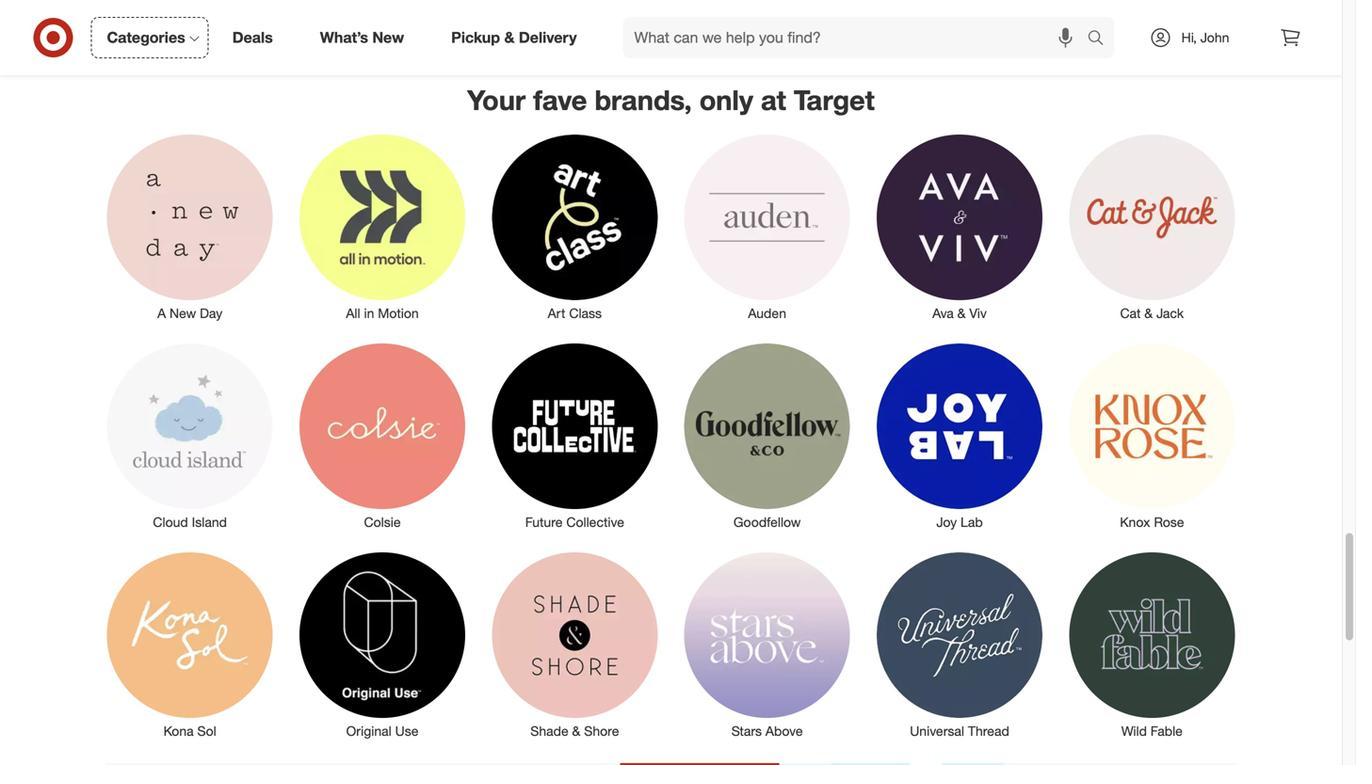 Task type: describe. For each thing, give the bounding box(es) containing it.
cloud
[[153, 514, 188, 531]]

collective
[[566, 514, 624, 531]]

fable
[[1151, 724, 1183, 740]]

rose
[[1154, 514, 1184, 531]]

joy lab link
[[864, 340, 1056, 532]]

& for cat
[[1145, 305, 1153, 322]]

above
[[766, 724, 803, 740]]

shade
[[531, 724, 569, 740]]

ava & viv
[[933, 305, 987, 322]]

hi, john
[[1182, 29, 1230, 46]]

shade & shore
[[531, 724, 619, 740]]

shore
[[584, 724, 619, 740]]

& for pickup
[[504, 28, 515, 47]]

brands,
[[595, 83, 692, 117]]

a new day link
[[94, 131, 286, 323]]

delivery
[[519, 28, 577, 47]]

motion
[[378, 305, 419, 322]]

what's new
[[320, 28, 404, 47]]

thread
[[968, 724, 1010, 740]]

future collective
[[525, 514, 624, 531]]

a
[[157, 305, 166, 322]]

day
[[200, 305, 223, 322]]

search
[[1079, 30, 1124, 49]]

cat
[[1120, 305, 1141, 322]]

all
[[346, 305, 360, 322]]

your fave brands, only at target
[[467, 83, 875, 117]]

stars
[[732, 724, 762, 740]]

what's new link
[[304, 17, 428, 58]]

class
[[569, 305, 602, 322]]

art class
[[548, 305, 602, 322]]

goodfellow link
[[671, 340, 864, 532]]

future collective link
[[479, 340, 671, 532]]

new for what's
[[372, 28, 404, 47]]

cat & jack link
[[1056, 131, 1249, 323]]

pickup
[[451, 28, 500, 47]]

search button
[[1079, 17, 1124, 62]]

deals
[[232, 28, 273, 47]]

sol
[[197, 724, 216, 740]]

categories link
[[91, 17, 209, 58]]

auden link
[[671, 131, 864, 323]]

original use
[[346, 724, 419, 740]]

wild fable link
[[1056, 549, 1249, 741]]

shade & shore link
[[479, 549, 671, 741]]

your
[[467, 83, 526, 117]]

stars above
[[732, 724, 803, 740]]

cloud island link
[[94, 340, 286, 532]]



Task type: vqa. For each thing, say whether or not it's contained in the screenshot.
Kona
yes



Task type: locate. For each thing, give the bounding box(es) containing it.
knox rose link
[[1056, 340, 1249, 532]]

universal thread link
[[864, 549, 1056, 741]]

1 vertical spatial new
[[170, 305, 196, 322]]

kona sol link
[[94, 549, 286, 741]]

wild
[[1122, 724, 1147, 740]]

& right cat
[[1145, 305, 1153, 322]]

jack
[[1157, 305, 1184, 322]]

knox rose
[[1120, 514, 1184, 531]]

What can we help you find? suggestions appear below search field
[[623, 17, 1092, 58]]

pickup & delivery
[[451, 28, 577, 47]]

new for a
[[170, 305, 196, 322]]

pickup & delivery link
[[435, 17, 601, 58]]

1 horizontal spatial new
[[372, 28, 404, 47]]

kona sol
[[164, 724, 216, 740]]

only
[[700, 83, 754, 117]]

kona
[[164, 724, 194, 740]]

in
[[364, 305, 374, 322]]

wild fable
[[1122, 724, 1183, 740]]

auden
[[748, 305, 787, 322]]

fave
[[533, 83, 587, 117]]

all in motion link
[[286, 131, 479, 323]]

& left shore
[[572, 724, 581, 740]]

universal thread
[[910, 724, 1010, 740]]

art class link
[[479, 131, 671, 323]]

island
[[192, 514, 227, 531]]

use
[[395, 724, 419, 740]]

original
[[346, 724, 392, 740]]

joy lab
[[937, 514, 983, 531]]

ava
[[933, 305, 954, 322]]

new right what's
[[372, 28, 404, 47]]

categories
[[107, 28, 185, 47]]

0 vertical spatial new
[[372, 28, 404, 47]]

joy
[[937, 514, 957, 531]]

target
[[794, 83, 875, 117]]

& for shade
[[572, 724, 581, 740]]

knox
[[1120, 514, 1151, 531]]

viv
[[970, 305, 987, 322]]

universal
[[910, 724, 965, 740]]

lab
[[961, 514, 983, 531]]

& left viv
[[958, 305, 966, 322]]

colsie link
[[286, 340, 479, 532]]

colsie
[[364, 514, 401, 531]]

hi,
[[1182, 29, 1197, 46]]

original use link
[[286, 549, 479, 741]]

cat & jack
[[1120, 305, 1184, 322]]

at
[[761, 83, 786, 117]]

art
[[548, 305, 566, 322]]

a new day
[[157, 305, 223, 322]]

future
[[525, 514, 563, 531]]

goodfellow
[[734, 514, 801, 531]]

all in motion
[[346, 305, 419, 322]]

gifting station image
[[106, 0, 1236, 34]]

what's
[[320, 28, 368, 47]]

new
[[372, 28, 404, 47], [170, 305, 196, 322]]

deals link
[[216, 17, 296, 58]]

& right pickup
[[504, 28, 515, 47]]

cloud island
[[153, 514, 227, 531]]

0 horizontal spatial new
[[170, 305, 196, 322]]

& for ava
[[958, 305, 966, 322]]

&
[[504, 28, 515, 47], [958, 305, 966, 322], [1145, 305, 1153, 322], [572, 724, 581, 740]]

new right a
[[170, 305, 196, 322]]

john
[[1201, 29, 1230, 46]]

stars above link
[[671, 549, 864, 741]]

ava & viv link
[[864, 131, 1056, 323]]



